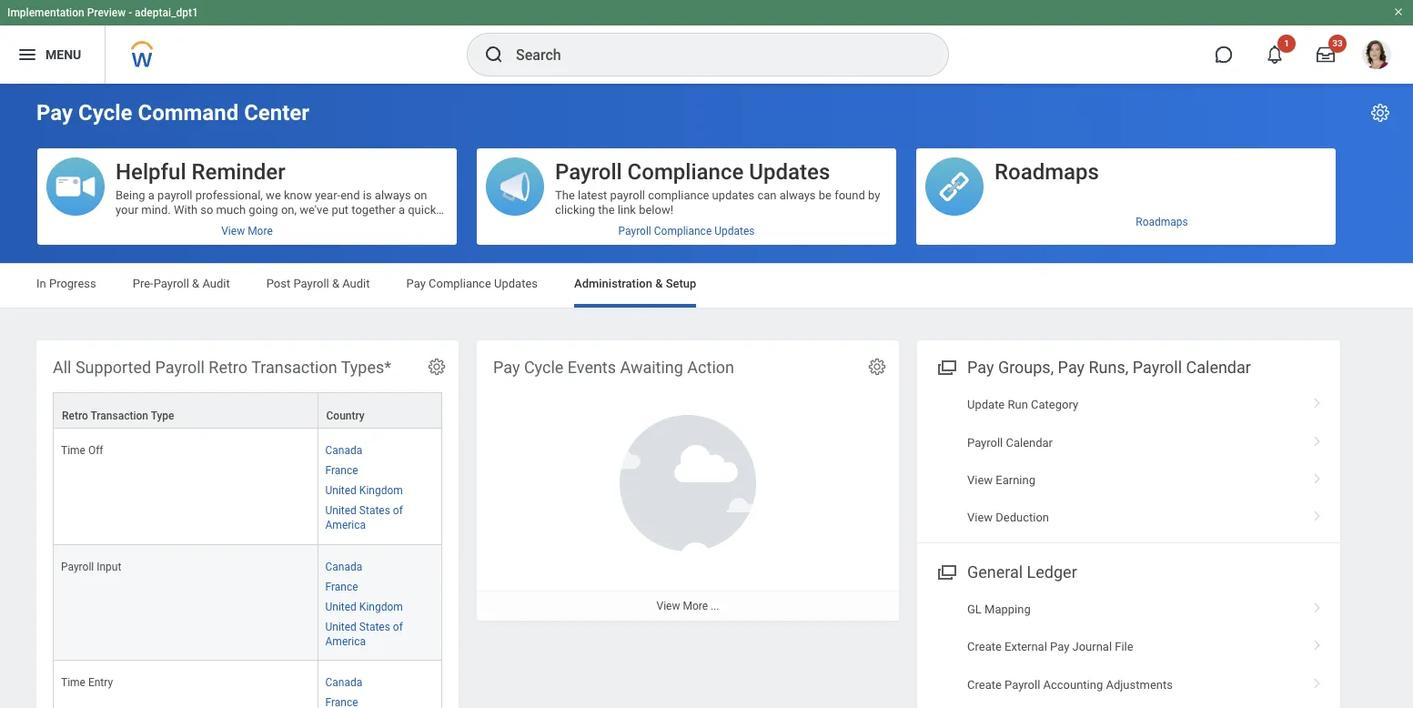 Task type: vqa. For each thing, say whether or not it's contained in the screenshot.
Required inside the Jacqueline Desjardins Required Learning Due Soon
no



Task type: locate. For each thing, give the bounding box(es) containing it.
2 states from the top
[[359, 620, 390, 633]]

2 united from the top
[[325, 505, 357, 517]]

2 united kingdom link from the top
[[325, 597, 403, 613]]

adjustments
[[1106, 678, 1173, 691]]

earning
[[996, 473, 1036, 487]]

of
[[221, 217, 232, 231], [393, 505, 403, 517], [393, 620, 403, 633]]

2 list from the top
[[917, 591, 1341, 704]]

1 vertical spatial view
[[967, 511, 993, 525]]

chevron right image inside create payroll accounting adjustments link
[[1306, 671, 1330, 690]]

transaction
[[251, 358, 337, 377], [90, 410, 148, 422]]

2 always from the left
[[780, 188, 816, 202]]

1 & from the left
[[192, 277, 200, 290]]

mapping
[[985, 602, 1031, 616]]

united states of america link for payroll input
[[325, 617, 403, 648]]

payroll down link
[[618, 225, 651, 238]]

view left earning on the bottom of page
[[967, 473, 993, 487]]

france for time off
[[325, 464, 358, 477]]

1 united kingdom link from the top
[[325, 481, 403, 497]]

0 vertical spatial of
[[221, 217, 232, 231]]

0 vertical spatial america
[[325, 519, 366, 532]]

general ledger
[[967, 562, 1077, 581]]

0 vertical spatial cycle
[[78, 100, 132, 126]]

chevron right image inside view earning link
[[1306, 467, 1330, 485]]

a up "mind."
[[148, 188, 155, 202]]

1 create from the top
[[967, 640, 1002, 654]]

4 chevron right image from the top
[[1306, 671, 1330, 690]]

compliance down keep at the top left of the page
[[429, 277, 491, 290]]

0 vertical spatial compliance
[[628, 159, 744, 185]]

1 always from the left
[[375, 188, 411, 202]]

2 vertical spatial items selected list
[[325, 672, 434, 708]]

1 vertical spatial kingdom
[[359, 600, 403, 613]]

transaction up off
[[90, 410, 148, 422]]

always up together on the left of page
[[375, 188, 411, 202]]

being
[[116, 188, 145, 202]]

0 vertical spatial create
[[967, 640, 1002, 654]]

1 vertical spatial united kingdom link
[[325, 597, 403, 613]]

compliance
[[628, 159, 744, 185], [654, 225, 712, 238], [429, 277, 491, 290]]

1 vertical spatial compliance
[[654, 225, 712, 238]]

chevron right image for create payroll accounting adjustments
[[1306, 671, 1330, 690]]

you
[[200, 217, 219, 231]]

2 canada from the top
[[325, 560, 363, 573]]

1 vertical spatial chevron right image
[[1306, 505, 1330, 523]]

0 vertical spatial roadmaps
[[995, 159, 1099, 185]]

0 vertical spatial view
[[967, 473, 993, 487]]

update run category link
[[917, 386, 1341, 424]]

0 vertical spatial france
[[325, 464, 358, 477]]

view left "deduction"
[[967, 511, 993, 525]]

2 france link from the top
[[325, 577, 358, 593]]

0 vertical spatial united states of america link
[[325, 501, 403, 532]]

1 united from the top
[[325, 484, 357, 497]]

payroll calendar link
[[917, 424, 1341, 461]]

0 horizontal spatial retro
[[62, 410, 88, 422]]

0 vertical spatial states
[[359, 505, 390, 517]]

payroll inside the payroll calendar link
[[967, 436, 1003, 449]]

2 horizontal spatial &
[[655, 277, 663, 290]]

1 vertical spatial menu group image
[[934, 559, 958, 583]]

2 france from the top
[[325, 580, 358, 593]]

& right post
[[332, 277, 339, 290]]

post
[[266, 277, 291, 290]]

payroll compliance updates down compliance
[[618, 225, 755, 238]]

ledger
[[1027, 562, 1077, 581]]

of inside being a payroll professional, we know year-end is always on your mind. with so much going on, we've put together a quick video to remind you of some important concepts to help keep your stress down!
[[221, 217, 232, 231]]

payroll up with at the left
[[158, 188, 193, 202]]

search image
[[483, 44, 505, 66]]

canada for time off
[[325, 444, 363, 457]]

time left off
[[61, 444, 86, 457]]

& down down!
[[192, 277, 200, 290]]

pay for pay compliance updates
[[406, 277, 426, 290]]

0 vertical spatial kingdom
[[359, 484, 403, 497]]

tab list
[[18, 264, 1395, 308]]

1 horizontal spatial to
[[374, 217, 384, 231]]

payroll up link
[[610, 188, 645, 202]]

& left setup
[[655, 277, 663, 290]]

we've
[[300, 203, 329, 217]]

1 vertical spatial cycle
[[524, 358, 564, 377]]

0 horizontal spatial always
[[375, 188, 411, 202]]

create payroll accounting adjustments link
[[917, 666, 1341, 704]]

view deduction link
[[917, 499, 1341, 537]]

3 chevron right image from the top
[[1306, 596, 1330, 614]]

know
[[284, 188, 312, 202]]

2 america from the top
[[325, 635, 366, 648]]

2 to from the left
[[374, 217, 384, 231]]

0 horizontal spatial calendar
[[1006, 436, 1053, 449]]

roadmaps inside "button"
[[995, 159, 1099, 185]]

2 & from the left
[[332, 277, 339, 290]]

pay cycle command center
[[36, 100, 310, 126]]

list for groups,
[[917, 386, 1341, 537]]

1 vertical spatial calendar
[[1006, 436, 1053, 449]]

in
[[36, 277, 46, 290]]

2 chevron right image from the top
[[1306, 467, 1330, 485]]

2 united states of america from the top
[[325, 620, 403, 648]]

1 vertical spatial your
[[116, 232, 138, 246]]

retro up retro transaction type popup button
[[209, 358, 248, 377]]

1 horizontal spatial always
[[780, 188, 816, 202]]

france
[[325, 464, 358, 477], [325, 580, 358, 593]]

pay
[[36, 100, 73, 126], [406, 277, 426, 290], [493, 358, 520, 377], [967, 358, 994, 377], [1058, 358, 1085, 377], [1050, 640, 1070, 654]]

canada
[[325, 444, 363, 457], [325, 560, 363, 573], [325, 676, 363, 689]]

0 vertical spatial canada
[[325, 444, 363, 457]]

view earning link
[[917, 461, 1341, 499]]

by
[[868, 188, 880, 202]]

menu button
[[0, 25, 105, 84]]

time left entry
[[61, 676, 86, 689]]

chevron right image inside the payroll calendar link
[[1306, 429, 1330, 447]]

3 items selected list from the top
[[325, 672, 434, 708]]

chevron right image for gl mapping
[[1306, 596, 1330, 614]]

chevron right image
[[1306, 429, 1330, 447], [1306, 505, 1330, 523], [1306, 634, 1330, 652]]

payroll left input
[[61, 560, 94, 573]]

country button
[[318, 393, 441, 428]]

1 chevron right image from the top
[[1306, 429, 1330, 447]]

implementation preview -   adeptai_dpt1
[[7, 6, 198, 19]]

chevron right image inside "update run category" link
[[1306, 391, 1330, 410]]

united kingdom
[[325, 484, 403, 497], [325, 600, 403, 613]]

off
[[88, 444, 103, 457]]

transaction up country
[[251, 358, 337, 377]]

0 horizontal spatial cycle
[[78, 100, 132, 126]]

1 vertical spatial roadmaps
[[1136, 215, 1188, 228]]

0 vertical spatial calendar
[[1186, 358, 1251, 377]]

time
[[61, 444, 86, 457], [61, 676, 86, 689]]

of for input
[[393, 620, 403, 633]]

chevron right image for general ledger
[[1306, 634, 1330, 652]]

all
[[53, 358, 71, 377]]

3 row from the top
[[53, 545, 442, 661]]

list containing gl mapping
[[917, 591, 1341, 704]]

4 row from the top
[[53, 661, 442, 708]]

0 vertical spatial time
[[61, 444, 86, 457]]

2 items selected list from the top
[[325, 557, 434, 649]]

configure this page image
[[1370, 102, 1392, 124]]

1 vertical spatial canada
[[325, 560, 363, 573]]

payroll down update
[[967, 436, 1003, 449]]

2 vertical spatial canada link
[[325, 672, 363, 689]]

2 kingdom from the top
[[359, 600, 403, 613]]

menu group image right configure pay cycle events awaiting action image
[[934, 354, 958, 379]]

general
[[967, 562, 1023, 581]]

list
[[917, 386, 1341, 537], [917, 591, 1341, 704]]

0 vertical spatial united states of america
[[325, 505, 403, 532]]

chevron right image inside view deduction link
[[1306, 505, 1330, 523]]

updates
[[749, 159, 830, 185], [715, 225, 755, 238], [494, 277, 538, 290]]

1 vertical spatial united states of america link
[[325, 617, 403, 648]]

payroll compliance updates inside payroll compliance updates link
[[618, 225, 755, 238]]

2 vertical spatial compliance
[[429, 277, 491, 290]]

time entry
[[61, 676, 113, 689]]

compliance down below!
[[654, 225, 712, 238]]

payroll compliance updates up compliance
[[555, 159, 830, 185]]

quick
[[408, 203, 436, 217]]

0 vertical spatial transaction
[[251, 358, 337, 377]]

1 vertical spatial list
[[917, 591, 1341, 704]]

1 vertical spatial canada link
[[325, 557, 363, 573]]

row containing time entry
[[53, 661, 442, 708]]

1 menu group image from the top
[[934, 354, 958, 379]]

1 horizontal spatial payroll
[[610, 188, 645, 202]]

retro transaction type button
[[54, 393, 317, 428]]

france link for off
[[325, 461, 358, 477]]

1 canada link from the top
[[325, 441, 363, 457]]

pay up update
[[967, 358, 994, 377]]

2 audit from the left
[[342, 277, 370, 290]]

2 menu group image from the top
[[934, 559, 958, 583]]

1 france link from the top
[[325, 461, 358, 477]]

cycle left the events
[[524, 358, 564, 377]]

united
[[325, 484, 357, 497], [325, 505, 357, 517], [325, 600, 357, 613], [325, 620, 357, 633]]

can
[[758, 188, 777, 202]]

2 vertical spatial updates
[[494, 277, 538, 290]]

view for view earning
[[967, 473, 993, 487]]

to down together on the left of page
[[374, 217, 384, 231]]

latest
[[578, 188, 607, 202]]

0 vertical spatial retro
[[209, 358, 248, 377]]

kingdom
[[359, 484, 403, 497], [359, 600, 403, 613]]

1 items selected list from the top
[[325, 441, 434, 533]]

chevron right image inside "gl mapping" "link"
[[1306, 596, 1330, 614]]

cycle for events
[[524, 358, 564, 377]]

1 vertical spatial united kingdom
[[325, 600, 403, 613]]

2 create from the top
[[967, 678, 1002, 691]]

audit down concepts
[[342, 277, 370, 290]]

found
[[835, 188, 865, 202]]

Search Workday  search field
[[516, 35, 911, 75]]

pay down menu dropdown button
[[36, 100, 73, 126]]

pay cycle events awaiting action
[[493, 358, 734, 377]]

reminder
[[192, 159, 285, 185]]

your up video
[[116, 203, 138, 217]]

1 time from the top
[[61, 444, 86, 457]]

0 horizontal spatial payroll
[[158, 188, 193, 202]]

payroll up retro transaction type popup button
[[155, 358, 205, 377]]

pay right configure all supported payroll retro transaction types* image
[[493, 358, 520, 377]]

1 chevron right image from the top
[[1306, 391, 1330, 410]]

list containing update run category
[[917, 386, 1341, 537]]

0 horizontal spatial audit
[[202, 277, 230, 290]]

compliance up compliance
[[628, 159, 744, 185]]

input
[[97, 560, 121, 573]]

1 united states of america link from the top
[[325, 501, 403, 532]]

create for create external pay journal file
[[967, 640, 1002, 654]]

stress
[[141, 232, 174, 246]]

1 vertical spatial items selected list
[[325, 557, 434, 649]]

link
[[618, 203, 636, 217]]

payroll
[[555, 159, 622, 185], [618, 225, 651, 238], [153, 277, 189, 290], [293, 277, 329, 290], [155, 358, 205, 377], [1133, 358, 1182, 377], [967, 436, 1003, 449], [61, 560, 94, 573], [1005, 678, 1041, 691]]

canada link
[[325, 441, 363, 457], [325, 557, 363, 573], [325, 672, 363, 689]]

menu group image left general
[[934, 559, 958, 583]]

update
[[967, 398, 1005, 411]]

transaction inside retro transaction type popup button
[[90, 410, 148, 422]]

audit
[[202, 277, 230, 290], [342, 277, 370, 290]]

2 payroll from the left
[[610, 188, 645, 202]]

1 vertical spatial payroll compliance updates
[[618, 225, 755, 238]]

setup
[[666, 277, 697, 290]]

create down create external pay journal file
[[967, 678, 1002, 691]]

payroll inside being a payroll professional, we know year-end is always on your mind. with so much going on, we've put together a quick video to remind you of some important concepts to help keep your stress down!
[[158, 188, 193, 202]]

1 vertical spatial france link
[[325, 577, 358, 593]]

create payroll accounting adjustments
[[967, 678, 1173, 691]]

1 vertical spatial create
[[967, 678, 1002, 691]]

remind
[[160, 217, 197, 231]]

0 horizontal spatial &
[[192, 277, 200, 290]]

menu group image
[[934, 354, 958, 379], [934, 559, 958, 583]]

france link
[[325, 461, 358, 477], [325, 577, 358, 593]]

payroll inside create payroll accounting adjustments link
[[1005, 678, 1041, 691]]

united kingdom for payroll input
[[325, 600, 403, 613]]

2 vertical spatial canada
[[325, 676, 363, 689]]

tab list containing in progress
[[18, 264, 1395, 308]]

1 vertical spatial time
[[61, 676, 86, 689]]

helpful reminder
[[116, 159, 285, 185]]

1 france from the top
[[325, 464, 358, 477]]

0 vertical spatial your
[[116, 203, 138, 217]]

configure pay cycle events awaiting action image
[[867, 357, 887, 377]]

0 horizontal spatial transaction
[[90, 410, 148, 422]]

1 vertical spatial america
[[325, 635, 366, 648]]

1 vertical spatial states
[[359, 620, 390, 633]]

view left more
[[657, 600, 680, 613]]

1 row from the top
[[53, 392, 442, 429]]

3 canada from the top
[[325, 676, 363, 689]]

2 chevron right image from the top
[[1306, 505, 1330, 523]]

pre-
[[133, 277, 153, 290]]

1 vertical spatial united states of america
[[325, 620, 403, 648]]

view inside pay cycle events awaiting action element
[[657, 600, 680, 613]]

a up help
[[399, 203, 405, 217]]

types*
[[341, 358, 391, 377]]

professional,
[[195, 188, 263, 202]]

0 vertical spatial list
[[917, 386, 1341, 537]]

1 horizontal spatial audit
[[342, 277, 370, 290]]

united states of america
[[325, 505, 403, 532], [325, 620, 403, 648]]

1 horizontal spatial cycle
[[524, 358, 564, 377]]

0 horizontal spatial to
[[147, 217, 157, 231]]

1 vertical spatial of
[[393, 505, 403, 517]]

payroll inside the latest payroll compliance updates can always be found by clicking the link below!
[[610, 188, 645, 202]]

payroll compliance updates link
[[477, 217, 896, 245]]

3 chevron right image from the top
[[1306, 634, 1330, 652]]

create down gl
[[967, 640, 1002, 654]]

1 united kingdom from the top
[[325, 484, 403, 497]]

update run category
[[967, 398, 1079, 411]]

profile logan mcneil image
[[1362, 40, 1392, 73]]

2 united states of america link from the top
[[325, 617, 403, 648]]

your
[[116, 203, 138, 217], [116, 232, 138, 246]]

retro up time off
[[62, 410, 88, 422]]

clicking
[[555, 203, 595, 217]]

1 america from the top
[[325, 519, 366, 532]]

your down video
[[116, 232, 138, 246]]

row
[[53, 392, 442, 429], [53, 429, 442, 545], [53, 545, 442, 661], [53, 661, 442, 708]]

...
[[711, 600, 719, 613]]

0 vertical spatial canada link
[[325, 441, 363, 457]]

1 united states of america from the top
[[325, 505, 403, 532]]

view more ...
[[657, 600, 719, 613]]

pay down keep at the top left of the page
[[406, 277, 426, 290]]

menu group image for general ledger
[[934, 559, 958, 583]]

chevron right image
[[1306, 391, 1330, 410], [1306, 467, 1330, 485], [1306, 596, 1330, 614], [1306, 671, 1330, 690]]

2 canada link from the top
[[325, 557, 363, 573]]

1 vertical spatial france
[[325, 580, 358, 593]]

2 united kingdom from the top
[[325, 600, 403, 613]]

justify image
[[16, 44, 38, 66]]

0 vertical spatial items selected list
[[325, 441, 434, 533]]

0 vertical spatial united kingdom
[[325, 484, 403, 497]]

roadmaps
[[995, 159, 1099, 185], [1136, 215, 1188, 228]]

implementation
[[7, 6, 84, 19]]

view for view more ...
[[657, 600, 680, 613]]

1 payroll from the left
[[158, 188, 193, 202]]

main content containing pay cycle command center
[[0, 84, 1413, 708]]

united states of america for time off
[[325, 505, 403, 532]]

a
[[148, 188, 155, 202], [399, 203, 405, 217]]

keep
[[412, 217, 437, 231]]

pay inside list
[[1050, 640, 1070, 654]]

canada link for payroll input
[[325, 557, 363, 573]]

the
[[598, 203, 615, 217]]

cycle down the menu at top left
[[78, 100, 132, 126]]

items selected list
[[325, 441, 434, 533], [325, 557, 434, 649], [325, 672, 434, 708]]

0 vertical spatial france link
[[325, 461, 358, 477]]

1 vertical spatial retro
[[62, 410, 88, 422]]

0 horizontal spatial roadmaps
[[995, 159, 1099, 185]]

always left "be"
[[780, 188, 816, 202]]

administration & setup
[[574, 277, 697, 290]]

1 states from the top
[[359, 505, 390, 517]]

1 vertical spatial transaction
[[90, 410, 148, 422]]

1 canada from the top
[[325, 444, 363, 457]]

1 horizontal spatial calendar
[[1186, 358, 1251, 377]]

2 vertical spatial of
[[393, 620, 403, 633]]

all supported payroll retro transaction types* element
[[36, 340, 459, 708]]

2 vertical spatial view
[[657, 600, 680, 613]]

0 vertical spatial chevron right image
[[1306, 429, 1330, 447]]

2 row from the top
[[53, 429, 442, 545]]

1 list from the top
[[917, 386, 1341, 537]]

payroll down external
[[1005, 678, 1041, 691]]

payroll for helpful
[[158, 188, 193, 202]]

view deduction
[[967, 511, 1049, 525]]

cycle for command
[[78, 100, 132, 126]]

menu banner
[[0, 0, 1413, 84]]

audit down down!
[[202, 277, 230, 290]]

2 vertical spatial chevron right image
[[1306, 634, 1330, 652]]

2 time from the top
[[61, 676, 86, 689]]

canada for payroll input
[[325, 560, 363, 573]]

1 audit from the left
[[202, 277, 230, 290]]

canada for time entry
[[325, 676, 363, 689]]

down!
[[177, 232, 208, 246]]

0 vertical spatial united kingdom link
[[325, 481, 403, 497]]

notifications element
[[1372, 36, 1386, 51]]

to down "mind."
[[147, 217, 157, 231]]

1 kingdom from the top
[[359, 484, 403, 497]]

pay compliance updates
[[406, 277, 538, 290]]

main content
[[0, 84, 1413, 708]]

0 vertical spatial menu group image
[[934, 354, 958, 379]]

pay left journal
[[1050, 640, 1070, 654]]

action
[[687, 358, 734, 377]]

0 vertical spatial updates
[[749, 159, 830, 185]]

notifications large image
[[1266, 46, 1284, 64]]

1 horizontal spatial &
[[332, 277, 339, 290]]

being a payroll professional, we know year-end is always on your mind. with so much going on, we've put together a quick video to remind you of some important concepts to help keep your stress down!
[[116, 188, 437, 246]]

chevron right image inside create external pay journal file link
[[1306, 634, 1330, 652]]

3 canada link from the top
[[325, 672, 363, 689]]



Task type: describe. For each thing, give the bounding box(es) containing it.
payroll up 'latest'
[[555, 159, 622, 185]]

33 button
[[1306, 35, 1347, 75]]

with
[[174, 203, 198, 217]]

3 & from the left
[[655, 277, 663, 290]]

1 horizontal spatial roadmaps
[[1136, 215, 1188, 228]]

country
[[326, 410, 365, 422]]

runs,
[[1089, 358, 1129, 377]]

close environment banner image
[[1393, 6, 1404, 17]]

4 united from the top
[[325, 620, 357, 633]]

all supported payroll retro transaction types*
[[53, 358, 391, 377]]

entry
[[88, 676, 113, 689]]

type
[[151, 410, 174, 422]]

accounting
[[1043, 678, 1103, 691]]

in progress
[[36, 277, 96, 290]]

chevron right image for update run category
[[1306, 391, 1330, 410]]

items selected list for payroll input
[[325, 557, 434, 649]]

1 vertical spatial updates
[[715, 225, 755, 238]]

inbox large image
[[1317, 46, 1335, 64]]

payroll calendar
[[967, 436, 1053, 449]]

chevron right image for view earning
[[1306, 467, 1330, 485]]

create external pay journal file link
[[917, 628, 1341, 666]]

retro inside popup button
[[62, 410, 88, 422]]

view earning
[[967, 473, 1036, 487]]

payroll down 'stress'
[[153, 277, 189, 290]]

of for off
[[393, 505, 403, 517]]

progress
[[49, 277, 96, 290]]

time for time off
[[61, 444, 86, 457]]

supported
[[75, 358, 151, 377]]

important
[[268, 217, 319, 231]]

1 horizontal spatial a
[[399, 203, 405, 217]]

row containing retro transaction type
[[53, 392, 442, 429]]

pre-payroll & audit
[[133, 277, 230, 290]]

pay for pay cycle command center
[[36, 100, 73, 126]]

create external pay journal file
[[967, 640, 1134, 654]]

we
[[266, 188, 281, 202]]

journal
[[1073, 640, 1112, 654]]

groups,
[[998, 358, 1054, 377]]

the latest payroll compliance updates can always be found by clicking the link below!
[[555, 188, 880, 217]]

external
[[1005, 640, 1047, 654]]

united kingdom link for off
[[325, 481, 403, 497]]

payroll up "update run category" link
[[1133, 358, 1182, 377]]

france link for input
[[325, 577, 358, 593]]

menu group image for pay groups, pay runs, payroll calendar
[[934, 354, 958, 379]]

always inside the latest payroll compliance updates can always be found by clicking the link below!
[[780, 188, 816, 202]]

gl mapping link
[[917, 591, 1341, 628]]

file
[[1115, 640, 1134, 654]]

states for time off
[[359, 505, 390, 517]]

always inside being a payroll professional, we know year-end is always on your mind. with so much going on, we've put together a quick video to remind you of some important concepts to help keep your stress down!
[[375, 188, 411, 202]]

concepts
[[322, 217, 371, 231]]

payroll input
[[61, 560, 121, 573]]

adeptai_dpt1
[[135, 6, 198, 19]]

list for ledger
[[917, 591, 1341, 704]]

put
[[332, 203, 349, 217]]

tab list inside main content
[[18, 264, 1395, 308]]

1 your from the top
[[116, 203, 138, 217]]

payroll inside payroll compliance updates link
[[618, 225, 651, 238]]

is
[[363, 188, 372, 202]]

some
[[235, 217, 265, 231]]

video
[[116, 217, 144, 231]]

view for view deduction
[[967, 511, 993, 525]]

chevron right image for pay groups, pay runs, payroll calendar
[[1306, 429, 1330, 447]]

pay for pay groups, pay runs, payroll calendar
[[967, 358, 994, 377]]

united kingdom link for input
[[325, 597, 403, 613]]

payroll for payroll
[[610, 188, 645, 202]]

the
[[555, 188, 575, 202]]

kingdom for input
[[359, 600, 403, 613]]

row containing time off
[[53, 429, 442, 545]]

on
[[414, 188, 427, 202]]

america for time off
[[325, 519, 366, 532]]

time off
[[61, 444, 103, 457]]

items selected list for time off
[[325, 441, 434, 533]]

so
[[200, 203, 213, 217]]

menu
[[46, 47, 81, 62]]

helpful
[[116, 159, 186, 185]]

compliance
[[648, 188, 709, 202]]

pay cycle events awaiting action element
[[477, 340, 899, 621]]

help
[[387, 217, 409, 231]]

gl mapping
[[967, 602, 1031, 616]]

configure all supported payroll retro transaction types* image
[[427, 357, 447, 377]]

3 united from the top
[[325, 600, 357, 613]]

calendar inside the payroll calendar link
[[1006, 436, 1053, 449]]

0 vertical spatial payroll compliance updates
[[555, 159, 830, 185]]

france for payroll input
[[325, 580, 358, 593]]

canada link for time off
[[325, 441, 363, 457]]

events
[[568, 358, 616, 377]]

states for payroll input
[[359, 620, 390, 633]]

roadmaps button
[[916, 148, 1336, 217]]

view more ... link
[[477, 591, 899, 621]]

end
[[341, 188, 360, 202]]

united states of america for payroll input
[[325, 620, 403, 648]]

awaiting
[[620, 358, 683, 377]]

more
[[683, 600, 708, 613]]

pay groups, pay runs, payroll calendar
[[967, 358, 1251, 377]]

post payroll & audit
[[266, 277, 370, 290]]

33
[[1333, 38, 1343, 48]]

be
[[819, 188, 832, 202]]

going
[[249, 203, 278, 217]]

run
[[1008, 398, 1028, 411]]

& for post payroll & audit
[[332, 277, 339, 290]]

payroll right post
[[293, 277, 329, 290]]

canada link for time entry
[[325, 672, 363, 689]]

pay for pay cycle events awaiting action
[[493, 358, 520, 377]]

& for pre-payroll & audit
[[192, 277, 200, 290]]

gl
[[967, 602, 982, 616]]

items selected list for time entry
[[325, 672, 434, 708]]

retro transaction type
[[62, 410, 174, 422]]

2 your from the top
[[116, 232, 138, 246]]

1 horizontal spatial retro
[[209, 358, 248, 377]]

updates
[[712, 188, 755, 202]]

center
[[244, 100, 310, 126]]

create for create payroll accounting adjustments
[[967, 678, 1002, 691]]

much
[[216, 203, 246, 217]]

1 to from the left
[[147, 217, 157, 231]]

america for payroll input
[[325, 635, 366, 648]]

1 horizontal spatial transaction
[[251, 358, 337, 377]]

united states of america link for time off
[[325, 501, 403, 532]]

united kingdom for time off
[[325, 484, 403, 497]]

1
[[1284, 38, 1290, 48]]

audit for post payroll & audit
[[342, 277, 370, 290]]

kingdom for off
[[359, 484, 403, 497]]

administration
[[574, 277, 652, 290]]

0 horizontal spatial a
[[148, 188, 155, 202]]

command
[[138, 100, 239, 126]]

preview
[[87, 6, 126, 19]]

on,
[[281, 203, 297, 217]]

pay left runs,
[[1058, 358, 1085, 377]]

year-
[[315, 188, 341, 202]]

time for time entry
[[61, 676, 86, 689]]

mind.
[[141, 203, 171, 217]]

row containing payroll input
[[53, 545, 442, 661]]

audit for pre-payroll & audit
[[202, 277, 230, 290]]



